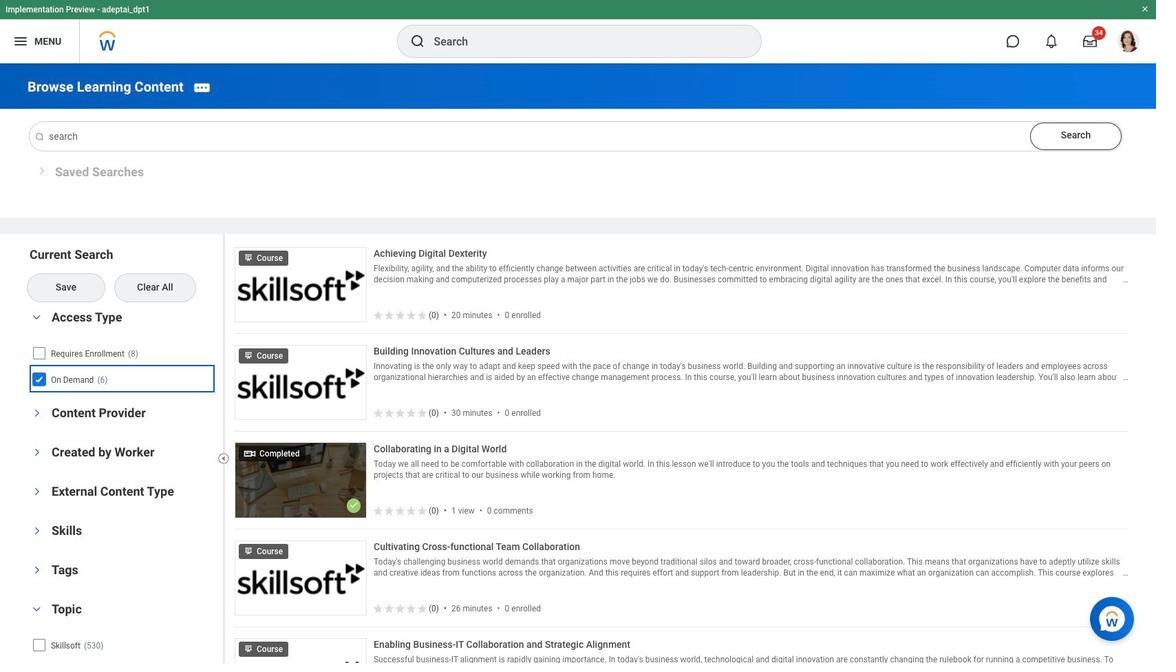 Task type: locate. For each thing, give the bounding box(es) containing it.
Search Workday  search field
[[434, 26, 733, 56]]

0 vertical spatial group
[[28, 308, 217, 394]]

1 course element from the top
[[236, 245, 257, 265]]

4 course element from the top
[[236, 636, 257, 656]]

course image
[[236, 245, 257, 262], [236, 538, 257, 556], [236, 636, 257, 653]]

chevron down image
[[32, 523, 42, 539]]

1 course image from the top
[[236, 245, 257, 262]]

video element
[[239, 443, 258, 463]]

course image
[[236, 343, 257, 360]]

group
[[28, 308, 217, 394], [28, 600, 217, 663]]

cultivating cross-functional team collaboration image
[[236, 541, 366, 615]]

search results region
[[235, 245, 1129, 663]]

banner
[[0, 0, 1157, 63]]

1 vertical spatial course image
[[236, 538, 257, 556]]

tree
[[31, 341, 212, 391]]

notifications large image
[[1045, 34, 1059, 48]]

0 vertical spatial course image
[[236, 245, 257, 262]]

collaborating in a digital world image
[[236, 443, 366, 517]]

inbox large image
[[1084, 34, 1098, 48]]

search image
[[34, 131, 45, 142]]

3 course element from the top
[[236, 538, 257, 558]]

check image
[[347, 499, 359, 511]]

main content
[[0, 63, 1157, 663]]

course element
[[236, 245, 257, 265], [236, 343, 257, 362], [236, 538, 257, 558], [236, 636, 257, 656]]

2 vertical spatial course image
[[236, 636, 257, 653]]

search image
[[409, 33, 426, 50]]

chevron down image
[[28, 313, 45, 323], [32, 405, 42, 421], [32, 444, 42, 461], [32, 483, 42, 500], [32, 562, 42, 578], [28, 605, 45, 614]]

1 vertical spatial group
[[28, 600, 217, 663]]

2 course image from the top
[[236, 538, 257, 556]]

filter search field
[[28, 246, 226, 663]]

achieving digital dexterity image
[[236, 248, 366, 321]]

3 course image from the top
[[236, 636, 257, 653]]

None search field
[[28, 122, 1123, 151]]

2 course element from the top
[[236, 343, 257, 362]]

course image for cultivating cross-functional team collaboration image
[[236, 538, 257, 556]]



Task type: vqa. For each thing, say whether or not it's contained in the screenshot.
Collaborating in a Digital World image on the bottom left of the page
yes



Task type: describe. For each thing, give the bounding box(es) containing it.
enabling business-it collaboration and strategic alignment image
[[236, 639, 366, 663]]

course image for enabling business-it collaboration and strategic alignment image on the bottom
[[236, 636, 257, 653]]

building innovation cultures and leaders image
[[236, 345, 366, 419]]

2 group from the top
[[28, 600, 217, 663]]

video image
[[239, 443, 258, 461]]

course element for enabling business-it collaboration and strategic alignment image on the bottom
[[236, 636, 257, 656]]

course element for cultivating cross-functional team collaboration image
[[236, 538, 257, 558]]

browse learning content element
[[28, 78, 184, 95]]

justify image
[[12, 33, 29, 50]]

course element for building innovation cultures and leaders image
[[236, 343, 257, 362]]

course image for the achieving digital dexterity image
[[236, 245, 257, 262]]

profile logan mcneil image
[[1118, 30, 1140, 55]]

tree inside group
[[31, 341, 212, 391]]

close environment banner image
[[1142, 5, 1150, 13]]

check small image
[[31, 371, 47, 387]]

course element for the achieving digital dexterity image
[[236, 245, 257, 265]]

Browse Learning Content text field
[[30, 122, 1123, 151]]

1 group from the top
[[28, 308, 217, 394]]



